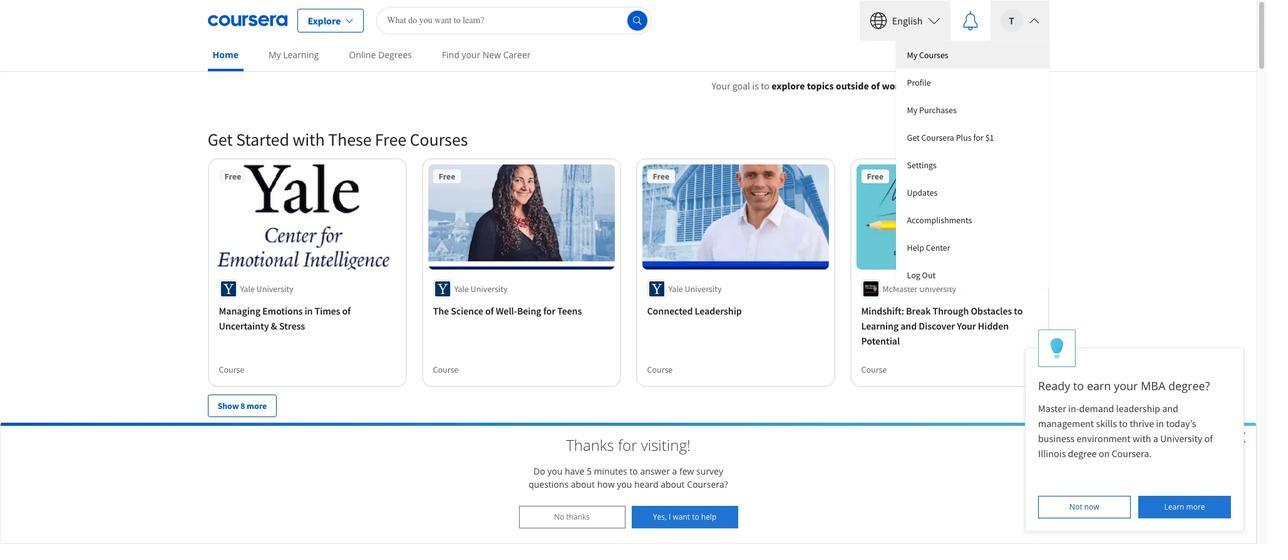 Task type: describe. For each thing, give the bounding box(es) containing it.
yale for managing
[[240, 283, 255, 295]]

coursera?
[[687, 479, 728, 491]]

the science of well-being for teens
[[433, 305, 582, 317]]

0 horizontal spatial your
[[712, 80, 730, 92]]

heard
[[634, 479, 658, 491]]

online degrees
[[349, 49, 412, 61]]

get started with these free courses collection element
[[200, 108, 1057, 437]]

through
[[933, 305, 969, 317]]

your inside alice element
[[1114, 379, 1138, 394]]

my courses link
[[896, 41, 1049, 69]]

thrive
[[1130, 418, 1154, 430]]

new
[[483, 49, 501, 61]]

mindshift: break through obstacles to learning and discover your hidden potential link
[[861, 303, 1038, 349]]

obstacles
[[971, 305, 1012, 317]]

purchases
[[919, 104, 957, 116]]

accomplishments link
[[896, 206, 1049, 234]]

more inside alice element
[[1186, 502, 1205, 513]]

free for mindshift: break through obstacles to learning and discover your hidden potential
[[867, 171, 884, 182]]

2 about from the left
[[661, 479, 685, 491]]

course for connected leadership
[[647, 364, 673, 375]]

leadership
[[1116, 403, 1160, 415]]

settings link
[[896, 151, 1049, 179]]

get coursera plus for $1 link
[[896, 124, 1049, 151]]

the
[[433, 305, 449, 317]]

repeat image
[[865, 172, 880, 187]]

want
[[673, 512, 690, 523]]

master in-demand leadership and management skills to thrive in today's business environment with a university of illinois degree on coursera.
[[1038, 403, 1215, 460]]

help center image
[[1224, 512, 1239, 527]]

courses inside main content
[[410, 128, 468, 151]]

profile
[[907, 77, 931, 88]]

earn your degree collection element
[[200, 437, 1057, 545]]

yes, i want to help
[[653, 512, 716, 523]]

1 vertical spatial you
[[617, 479, 632, 491]]

today's
[[1166, 418, 1196, 430]]

✕ button
[[1235, 427, 1246, 448]]

my courses
[[907, 49, 948, 60]]

how
[[597, 479, 615, 491]]

explore
[[772, 80, 805, 92]]

your inside mindshift: break through obstacles to learning and discover your hidden potential
[[957, 320, 976, 332]]

topics
[[807, 80, 834, 92]]

a inside do you have 5 minutes to answer a few survey questions about how you heard about coursera?
[[672, 466, 677, 478]]

5
[[587, 466, 592, 478]]

out
[[922, 270, 936, 281]]

your inside find your new career link
[[462, 49, 480, 61]]

$1
[[985, 132, 994, 143]]

degree
[[1068, 448, 1097, 460]]

online degrees link
[[344, 41, 417, 69]]

find your new career
[[442, 49, 531, 61]]

0 horizontal spatial you
[[547, 466, 562, 478]]

explore
[[308, 14, 341, 27]]

ready to earn your mba degree?
[[1038, 379, 1210, 394]]

these
[[328, 128, 372, 151]]

get started with these free courses main content
[[0, 63, 1257, 545]]

in-
[[1068, 403, 1079, 415]]

managing emotions in times of uncertainty & stress link
[[219, 303, 395, 333]]

teens
[[557, 305, 582, 317]]

of left well-
[[485, 305, 494, 317]]

on
[[1099, 448, 1110, 460]]

english button
[[860, 0, 950, 40]]

few
[[679, 466, 694, 478]]

university inside master in-demand leadership and management skills to thrive in today's business environment with a university of illinois degree on coursera.
[[1160, 433, 1202, 445]]

to inside mindshift: break through obstacles to learning and discover your hidden potential
[[1014, 305, 1023, 317]]

for inside the get started with these free courses collection element
[[543, 305, 555, 317]]

being
[[517, 305, 541, 317]]

no
[[554, 512, 564, 523]]

help
[[701, 512, 716, 523]]

8
[[240, 400, 245, 412]]

for inside t menu
[[973, 132, 984, 143]]

discover
[[919, 320, 955, 332]]

thanks
[[566, 435, 614, 456]]

yale university for leadership
[[668, 283, 722, 295]]

free for the science of well-being for teens
[[439, 171, 455, 182]]

in inside managing emotions in times of uncertainty & stress
[[305, 305, 313, 317]]

yale university for science
[[454, 283, 508, 295]]

is
[[752, 80, 759, 92]]

show 8 more button
[[208, 395, 277, 417]]

thanks for visiting!
[[566, 435, 690, 456]]

get for get coursera plus for $1
[[907, 132, 920, 143]]

free for managing emotions in times of uncertainty & stress
[[224, 171, 241, 182]]

✕
[[1235, 427, 1246, 448]]

yale for the
[[454, 283, 469, 295]]

coursera image
[[208, 10, 287, 30]]

yale university for emotions
[[240, 283, 293, 295]]

yale for connected
[[668, 283, 683, 295]]

connected leadership
[[647, 305, 742, 317]]

t
[[1009, 14, 1014, 27]]

emotions
[[262, 305, 303, 317]]

home
[[213, 49, 238, 61]]

stress
[[279, 320, 305, 332]]

do
[[533, 466, 545, 478]]

free for connected leadership
[[653, 171, 669, 182]]

well-
[[496, 305, 517, 317]]

t menu
[[896, 41, 1049, 288]]

and inside master in-demand leadership and management skills to thrive in today's business environment with a university of illinois degree on coursera.
[[1162, 403, 1178, 415]]

minutes
[[594, 466, 627, 478]]

your goal is to explore topics outside of work as a mayor
[[712, 80, 953, 92]]

find your new career link
[[437, 41, 536, 69]]

started
[[236, 128, 289, 151]]

home link
[[208, 41, 244, 71]]

break
[[906, 305, 931, 317]]

goal
[[732, 80, 750, 92]]

mcmaster university
[[883, 283, 956, 295]]

profile link
[[896, 69, 1049, 96]]

updates link
[[896, 179, 1049, 206]]

do you have 5 minutes to answer a few survey questions about how you heard about coursera?
[[529, 466, 728, 491]]

get for get started with these free courses
[[208, 128, 233, 151]]

to left "earn"
[[1073, 379, 1084, 394]]

courses inside t menu
[[919, 49, 948, 60]]

not
[[1070, 502, 1082, 513]]

to right is
[[761, 80, 770, 92]]

answer
[[640, 466, 670, 478]]

help center link
[[896, 234, 1049, 261]]

times
[[315, 305, 340, 317]]

managing
[[219, 305, 260, 317]]

course for the science of well-being for teens
[[433, 364, 459, 375]]

&
[[271, 320, 277, 332]]

smile image
[[865, 195, 880, 210]]

log out button
[[896, 261, 1049, 288]]

my purchases link
[[896, 96, 1049, 124]]



Task type: locate. For each thing, give the bounding box(es) containing it.
1 horizontal spatial about
[[661, 479, 685, 491]]

with left 'these'
[[293, 128, 325, 151]]

1 horizontal spatial your
[[1114, 379, 1138, 394]]

alice element
[[1025, 330, 1244, 532]]

my for my learning
[[269, 49, 281, 61]]

0 horizontal spatial in
[[305, 305, 313, 317]]

for right being
[[543, 305, 555, 317]]

1 horizontal spatial you
[[617, 479, 632, 491]]

0 horizontal spatial about
[[571, 479, 595, 491]]

business
[[1038, 433, 1075, 445]]

your right find
[[462, 49, 480, 61]]

course
[[219, 364, 244, 375], [433, 364, 459, 375], [647, 364, 673, 375], [861, 364, 887, 375]]

in inside master in-demand leadership and management skills to thrive in today's business environment with a university of illinois degree on coursera.
[[1156, 418, 1164, 430]]

explore button
[[297, 8, 364, 32]]

in left times
[[305, 305, 313, 317]]

degree?
[[1168, 379, 1210, 394]]

learning inside mindshift: break through obstacles to learning and discover your hidden potential
[[861, 320, 899, 332]]

1 horizontal spatial your
[[957, 320, 976, 332]]

line chart image
[[865, 150, 880, 165]]

1 horizontal spatial for
[[618, 435, 637, 456]]

illinois
[[1038, 448, 1066, 460]]

your down through
[[957, 320, 976, 332]]

with inside master in-demand leadership and management skills to thrive in today's business environment with a university of illinois degree on coursera.
[[1133, 433, 1151, 445]]

1 vertical spatial your
[[957, 320, 976, 332]]

degrees
[[378, 49, 412, 61]]

1 horizontal spatial and
[[1162, 403, 1178, 415]]

get left coursera
[[907, 132, 920, 143]]

1 yale from the left
[[240, 283, 255, 295]]

yale up science
[[454, 283, 469, 295]]

2 yale university from the left
[[454, 283, 508, 295]]

university up well-
[[471, 283, 508, 295]]

yale up managing
[[240, 283, 255, 295]]

1 horizontal spatial a
[[918, 80, 924, 92]]

and
[[901, 320, 917, 332], [1162, 403, 1178, 415]]

get coursera plus for $1
[[907, 132, 994, 143]]

my up profile
[[907, 49, 917, 60]]

1 horizontal spatial learning
[[861, 320, 899, 332]]

not now button
[[1038, 497, 1131, 519]]

to inside master in-demand leadership and management skills to thrive in today's business environment with a university of illinois degree on coursera.
[[1119, 418, 1128, 430]]

and inside mindshift: break through obstacles to learning and discover your hidden potential
[[901, 320, 917, 332]]

and down break
[[901, 320, 917, 332]]

0 vertical spatial for
[[973, 132, 984, 143]]

1 horizontal spatial with
[[1133, 433, 1151, 445]]

0 vertical spatial you
[[547, 466, 562, 478]]

university up the connected leadership
[[685, 283, 722, 295]]

1 vertical spatial more
[[1186, 502, 1205, 513]]

to right obstacles
[[1014, 305, 1023, 317]]

in
[[305, 305, 313, 317], [1156, 418, 1164, 430]]

1 vertical spatial in
[[1156, 418, 1164, 430]]

center
[[926, 242, 950, 253]]

your left goal
[[712, 80, 730, 92]]

1 horizontal spatial yale
[[454, 283, 469, 295]]

What do you want to learn? text field
[[376, 7, 652, 34]]

0 horizontal spatial and
[[901, 320, 917, 332]]

1 vertical spatial courses
[[410, 128, 468, 151]]

course for mindshift: break through obstacles to learning and discover your hidden potential
[[861, 364, 887, 375]]

mba
[[1141, 379, 1166, 394]]

learning up potential
[[861, 320, 899, 332]]

to inside do you have 5 minutes to answer a few survey questions about how you heard about coursera?
[[630, 466, 638, 478]]

course up 'show'
[[219, 364, 244, 375]]

of left the work
[[871, 80, 880, 92]]

hidden
[[978, 320, 1009, 332]]

1 vertical spatial for
[[543, 305, 555, 317]]

1 horizontal spatial yale university
[[454, 283, 508, 295]]

0 horizontal spatial your
[[462, 49, 480, 61]]

1 vertical spatial learning
[[861, 320, 899, 332]]

questions
[[529, 479, 569, 491]]

my for my courses
[[907, 49, 917, 60]]

course for managing emotions in times of uncertainty & stress
[[219, 364, 244, 375]]

find
[[442, 49, 459, 61]]

yale university
[[240, 283, 293, 295], [454, 283, 508, 295], [668, 283, 722, 295]]

about
[[571, 479, 595, 491], [661, 479, 685, 491]]

you
[[547, 466, 562, 478], [617, 479, 632, 491]]

your
[[462, 49, 480, 61], [1114, 379, 1138, 394]]

1 vertical spatial a
[[1153, 433, 1158, 445]]

learning
[[283, 49, 319, 61], [861, 320, 899, 332]]

yale university up science
[[454, 283, 508, 295]]

0 horizontal spatial with
[[293, 128, 325, 151]]

you up "questions"
[[547, 466, 562, 478]]

0 vertical spatial with
[[293, 128, 325, 151]]

more inside button
[[247, 400, 267, 412]]

0 horizontal spatial courses
[[410, 128, 468, 151]]

3 course from the left
[[647, 364, 673, 375]]

environment
[[1077, 433, 1131, 445]]

uncertainty
[[219, 320, 269, 332]]

lightbulb tip image
[[1050, 338, 1064, 360]]

3 yale from the left
[[668, 283, 683, 295]]

my learning
[[269, 49, 319, 61]]

a right as
[[918, 80, 924, 92]]

about down 5 in the left bottom of the page
[[571, 479, 595, 491]]

with down thrive
[[1133, 433, 1151, 445]]

university up emotions
[[256, 283, 293, 295]]

1 vertical spatial your
[[1114, 379, 1138, 394]]

get inside get started with these free courses main content
[[208, 128, 233, 151]]

online
[[349, 49, 376, 61]]

learn more link
[[1138, 497, 1231, 519]]

survey
[[696, 466, 723, 478]]

2 horizontal spatial yale
[[668, 283, 683, 295]]

0 vertical spatial your
[[712, 80, 730, 92]]

science
[[451, 305, 483, 317]]

1 course from the left
[[219, 364, 244, 375]]

my for my purchases
[[907, 104, 917, 116]]

my learning link
[[264, 41, 324, 69]]

of inside managing emotions in times of uncertainty & stress
[[342, 305, 351, 317]]

t button
[[990, 0, 1049, 40]]

university for emotions
[[256, 283, 293, 295]]

university down 'out'
[[919, 283, 956, 295]]

of right times
[[342, 305, 351, 317]]

university for break
[[919, 283, 956, 295]]

0 vertical spatial learning
[[283, 49, 319, 61]]

2 horizontal spatial yale university
[[668, 283, 722, 295]]

no thanks
[[554, 512, 590, 523]]

coursera.
[[1112, 448, 1152, 460]]

0 vertical spatial courses
[[919, 49, 948, 60]]

2 vertical spatial for
[[618, 435, 637, 456]]

2 horizontal spatial for
[[973, 132, 984, 143]]

0 horizontal spatial yale
[[240, 283, 255, 295]]

skills
[[1096, 418, 1117, 430]]

0 vertical spatial and
[[901, 320, 917, 332]]

university
[[256, 283, 293, 295], [471, 283, 508, 295], [685, 283, 722, 295], [919, 283, 956, 295], [1160, 433, 1202, 445]]

demand
[[1079, 403, 1114, 415]]

a inside main content
[[918, 80, 924, 92]]

to right skills
[[1119, 418, 1128, 430]]

for left $1 at the top of page
[[973, 132, 984, 143]]

yale up connected
[[668, 283, 683, 295]]

courses
[[919, 49, 948, 60], [410, 128, 468, 151]]

1 vertical spatial with
[[1133, 433, 1151, 445]]

a left few
[[672, 466, 677, 478]]

0 horizontal spatial more
[[247, 400, 267, 412]]

yes, i want to help button
[[631, 507, 738, 529]]

my inside "my courses" link
[[907, 49, 917, 60]]

learn
[[1164, 502, 1184, 513]]

course down connected
[[647, 364, 673, 375]]

1 horizontal spatial more
[[1186, 502, 1205, 513]]

1 horizontal spatial in
[[1156, 418, 1164, 430]]

to inside button
[[692, 512, 699, 523]]

to left help
[[692, 512, 699, 523]]

3 yale university from the left
[[668, 283, 722, 295]]

more right learn
[[1186, 502, 1205, 513]]

of left ✕
[[1204, 433, 1213, 445]]

log out
[[907, 270, 936, 281]]

0 horizontal spatial for
[[543, 305, 555, 317]]

to up heard
[[630, 466, 638, 478]]

help center
[[907, 242, 950, 253]]

a down thrive
[[1153, 433, 1158, 445]]

get left started
[[208, 128, 233, 151]]

no thanks button
[[519, 507, 625, 529]]

0 vertical spatial a
[[918, 80, 924, 92]]

get started with these free courses
[[208, 128, 468, 151]]

my inside my purchases link
[[907, 104, 917, 116]]

mayor
[[926, 80, 953, 92]]

mindshift:
[[861, 305, 904, 317]]

1 horizontal spatial courses
[[919, 49, 948, 60]]

my inside my learning link
[[269, 49, 281, 61]]

0 vertical spatial your
[[462, 49, 480, 61]]

university for science
[[471, 283, 508, 295]]

0 vertical spatial in
[[305, 305, 313, 317]]

0 horizontal spatial a
[[672, 466, 677, 478]]

as
[[907, 80, 916, 92]]

1 vertical spatial and
[[1162, 403, 1178, 415]]

yale university up emotions
[[240, 283, 293, 295]]

my down as
[[907, 104, 917, 116]]

1 about from the left
[[571, 479, 595, 491]]

of
[[871, 80, 880, 92], [342, 305, 351, 317], [485, 305, 494, 317], [1204, 433, 1213, 445]]

with inside main content
[[293, 128, 325, 151]]

1 yale university from the left
[[240, 283, 293, 295]]

course down the
[[433, 364, 459, 375]]

potential
[[861, 335, 900, 347]]

and up today's on the right of the page
[[1162, 403, 1178, 415]]

learn more
[[1164, 502, 1205, 513]]

ready
[[1038, 379, 1070, 394]]

0 vertical spatial more
[[247, 400, 267, 412]]

plus
[[956, 132, 972, 143]]

visiting!
[[641, 435, 690, 456]]

settings
[[907, 159, 937, 171]]

about down few
[[661, 479, 685, 491]]

0 horizontal spatial get
[[208, 128, 233, 151]]

you right how
[[617, 479, 632, 491]]

in right thrive
[[1156, 418, 1164, 430]]

your up leadership
[[1114, 379, 1138, 394]]

2 horizontal spatial a
[[1153, 433, 1158, 445]]

university for leadership
[[685, 283, 722, 295]]

show
[[218, 400, 239, 412]]

connected leadership link
[[647, 303, 824, 318]]

the science of well-being for teens link
[[433, 303, 610, 318]]

2 vertical spatial a
[[672, 466, 677, 478]]

more right '8'
[[247, 400, 267, 412]]

connected
[[647, 305, 693, 317]]

of inside master in-demand leadership and management skills to thrive in today's business environment with a university of illinois degree on coursera.
[[1204, 433, 1213, 445]]

None search field
[[376, 7, 652, 34]]

a inside master in-demand leadership and management skills to thrive in today's business environment with a university of illinois degree on coursera.
[[1153, 433, 1158, 445]]

with
[[293, 128, 325, 151], [1133, 433, 1151, 445]]

0 horizontal spatial learning
[[283, 49, 319, 61]]

university down today's on the right of the page
[[1160, 433, 1202, 445]]

2 yale from the left
[[454, 283, 469, 295]]

get inside get coursera plus for $1 link
[[907, 132, 920, 143]]

your
[[712, 80, 730, 92], [957, 320, 976, 332]]

mcmaster
[[883, 283, 917, 295]]

4 course from the left
[[861, 364, 887, 375]]

work
[[882, 80, 905, 92]]

2 course from the left
[[433, 364, 459, 375]]

1 horizontal spatial get
[[907, 132, 920, 143]]

yale university up the connected leadership
[[668, 283, 722, 295]]

course down potential
[[861, 364, 887, 375]]

0 horizontal spatial yale university
[[240, 283, 293, 295]]

for up minutes on the left of the page
[[618, 435, 637, 456]]

learning down explore
[[283, 49, 319, 61]]

my down coursera image
[[269, 49, 281, 61]]

i
[[669, 512, 671, 523]]

accomplishments
[[907, 214, 972, 226]]

career
[[503, 49, 531, 61]]

for
[[973, 132, 984, 143], [543, 305, 555, 317], [618, 435, 637, 456]]



Task type: vqa. For each thing, say whether or not it's contained in the screenshot.
Connected
yes



